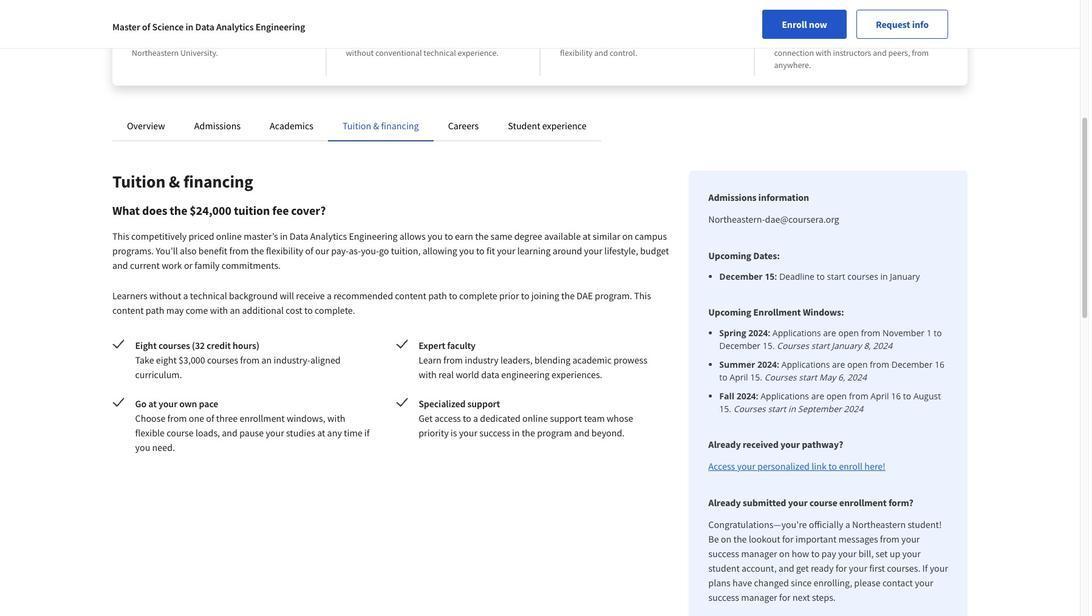 Task type: describe. For each thing, give the bounding box(es) containing it.
does
[[142, 203, 167, 218]]

on inside this competitively priced online master's in data analytics engineering allows you to earn the same degree available at similar on campus programs. you'll also benefit from the flexibility of our pay-as-you-go tuition, allowing you to fit your learning around your lifestyle, budget and current work or family commitments.
[[622, 230, 633, 242]]

pause
[[240, 427, 264, 439]]

the inside specialized support get access to a dedicated online support team whose priority is your success in the program and beyond.
[[522, 427, 535, 439]]

already received your pathway?
[[709, 439, 844, 451]]

your right submitted
[[788, 497, 808, 509]]

15. for courses start january 8, 2024
[[763, 340, 775, 352]]

to inside specialized support get access to a dedicated online support team whose priority is your success in the program and beyond.
[[463, 413, 471, 425]]

an inside the learners without a technical background will receive a recommended content path to complete prior to joining the dae program. this content path may come with an additional cost to complete.
[[230, 304, 240, 317]]

northeastern inside accredited engineering degree offered by the college of engineering at northeastern university.
[[132, 47, 179, 58]]

northeastern-
[[709, 213, 765, 225]]

from inside go at your own pace choose from one of three enrollment windows, with flexible course loads, and pause your studies at any time if you need.
[[167, 413, 187, 425]]

enrolling,
[[814, 577, 853, 589]]

your right the "access"
[[737, 461, 756, 473]]

from inside applications are open from november 1 to december 15.
[[861, 328, 881, 339]]

up
[[890, 548, 901, 560]]

science
[[152, 21, 184, 33]]

of inside this competitively priced online master's in data analytics engineering allows you to earn the same degree available at similar on campus programs. you'll also benefit from the flexibility of our pay-as-you-go tuition, allowing you to fit your learning around your lifestyle, budget and current work or family commitments.
[[305, 245, 313, 257]]

student experience
[[508, 120, 587, 132]]

link
[[812, 461, 827, 473]]

0 vertical spatial december
[[720, 271, 763, 283]]

flexibility inside this competitively priced online master's in data analytics engineering allows you to earn the same degree available at similar on campus programs. you'll also benefit from the flexibility of our pay-as-you-go tuition, allowing you to fit your learning around your lifestyle, budget and current work or family commitments.
[[266, 245, 303, 257]]

budget
[[640, 245, 669, 257]]

your down similar on the right of page
[[584, 245, 603, 257]]

your left own
[[159, 398, 177, 410]]

additional
[[242, 304, 284, 317]]

to inside applications are open from november 1 to december 15.
[[934, 328, 942, 339]]

0 horizontal spatial content
[[112, 304, 144, 317]]

commitments.
[[222, 259, 281, 272]]

courses for fall 2024:
[[734, 403, 766, 415]]

with inside the learners without a technical background will receive a recommended content path to complete prior to joining the dae program. this content path may come with an additional cost to complete.
[[210, 304, 228, 317]]

programs.
[[112, 245, 154, 257]]

and inside pay-as-you-go tuition, allowing for complete flexibility and control.
[[595, 47, 608, 58]]

to right deadline
[[817, 271, 825, 283]]

overview link
[[127, 120, 165, 132]]

degree inside this competitively priced online master's in data analytics engineering allows you to earn the same degree available at similar on campus programs. you'll also benefit from the flexibility of our pay-as-you-go tuition, allowing you to fit your learning around your lifestyle, budget and current work or family commitments.
[[514, 230, 542, 242]]

experiences.
[[552, 369, 603, 381]]

plans
[[709, 577, 731, 589]]

for inside hassle-free pathways for learners with or without conventional technical experience.
[[423, 35, 433, 46]]

on inside 100% online lecture videos, hands-on projects and connection with instructors and peers, from anywhere.
[[854, 35, 864, 46]]

blending
[[535, 354, 571, 366]]

0 vertical spatial you
[[428, 230, 443, 242]]

learning
[[518, 245, 551, 257]]

background
[[229, 290, 278, 302]]

fee
[[272, 203, 289, 218]]

8,
[[864, 340, 871, 352]]

to right cost
[[304, 304, 313, 317]]

offered
[[132, 35, 158, 46]]

get
[[796, 563, 809, 575]]

student
[[508, 120, 541, 132]]

student!
[[908, 519, 942, 531]]

form?
[[889, 497, 914, 509]]

or inside this competitively priced online master's in data analytics engineering allows you to earn the same degree available at similar on campus programs. you'll also benefit from the flexibility of our pay-as-you-go tuition, allowing you to fit your learning around your lifestyle, budget and current work or family commitments.
[[184, 259, 193, 272]]

to up faculty at left
[[449, 290, 457, 302]]

any
[[327, 427, 342, 439]]

from inside 100% online lecture videos, hands-on projects and connection with instructors and peers, from anywhere.
[[912, 47, 929, 58]]

curriculum.
[[135, 369, 182, 381]]

open for 6,
[[848, 359, 868, 371]]

this competitively priced online master's in data analytics engineering allows you to earn the same degree available at similar on campus programs. you'll also benefit from the flexibility of our pay-as-you-go tuition, allowing you to fit your learning around your lifestyle, budget and current work or family commitments.
[[112, 230, 669, 272]]

your down student!
[[902, 533, 920, 546]]

hours)
[[233, 340, 259, 352]]

from inside the applications are open from december 16 to april 15.
[[870, 359, 890, 371]]

whose
[[607, 413, 633, 425]]

the up fit
[[475, 230, 489, 242]]

your down bill,
[[849, 563, 868, 575]]

applications are open from december 16 to april 15.
[[720, 359, 945, 383]]

by
[[160, 35, 169, 46]]

online inside this competitively priced online master's in data analytics engineering allows you to earn the same degree available at similar on campus programs. you'll also benefit from the flexibility of our pay-as-you-go tuition, allowing you to fit your learning around your lifestyle, budget and current work or family commitments.
[[216, 230, 242, 242]]

admissions for admissions
[[194, 120, 241, 132]]

tuition
[[234, 203, 270, 218]]

take
[[135, 354, 154, 366]]

1 manager from the top
[[741, 548, 778, 560]]

from inside congratulations—you're officially a northeastern student! be on the lookout for important messages from your success manager on how to pay your bill, set up your student account, and get ready for your first courses. if your plans have changed since enrolling, please contact your success manager for next steps.
[[880, 533, 900, 546]]

projects
[[865, 35, 894, 46]]

0 vertical spatial support
[[468, 398, 500, 410]]

expert
[[419, 340, 445, 352]]

your right "if"
[[930, 563, 948, 575]]

pace
[[199, 398, 218, 410]]

may
[[820, 372, 836, 383]]

to inside congratulations—you're officially a northeastern student! be on the lookout for important messages from your success manager on how to pay your bill, set up your student account, and get ready for your first courses. if your plans have changed since enrolling, please contact your success manager for next steps.
[[811, 548, 820, 560]]

2024 for courses start may 6, 2024
[[848, 372, 867, 383]]

list item containing december 15:
[[720, 270, 948, 283]]

1 vertical spatial path
[[146, 304, 164, 317]]

1 vertical spatial courses
[[159, 340, 190, 352]]

fit
[[487, 245, 495, 257]]

admissions link
[[194, 120, 241, 132]]

around
[[553, 245, 582, 257]]

a up may
[[183, 290, 188, 302]]

prowess
[[614, 354, 648, 366]]

and up peers,
[[896, 35, 909, 46]]

congratulations—you're officially a northeastern student! be on the lookout for important messages from your success manager on how to pay your bill, set up your student account, and get ready for your first courses. if your plans have changed since enrolling, please contact your success manager for next steps.
[[709, 519, 948, 604]]

master
[[112, 21, 140, 33]]

now
[[809, 18, 827, 30]]

info
[[912, 18, 929, 30]]

applications are open from april 16 to august 15.
[[720, 391, 941, 415]]

personalized
[[758, 461, 810, 473]]

in left september at the bottom right of the page
[[789, 403, 796, 415]]

enrollment inside go at your own pace choose from one of three enrollment windows, with flexible course loads, and pause your studies at any time if you need.
[[240, 413, 285, 425]]

careers link
[[448, 120, 479, 132]]

on right be
[[721, 533, 732, 546]]

courses for summer 2024:
[[765, 372, 797, 383]]

information
[[759, 191, 809, 204]]

your up personalized
[[781, 439, 800, 451]]

1
[[927, 328, 932, 339]]

as- inside this competitively priced online master's in data analytics engineering allows you to earn the same degree available at similar on campus programs. you'll also benefit from the flexibility of our pay-as-you-go tuition, allowing you to fit your learning around your lifestyle, budget and current work or family commitments.
[[349, 245, 361, 257]]

and down projects on the top right
[[873, 47, 887, 58]]

0 vertical spatial content
[[395, 290, 427, 302]]

at inside accredited engineering degree offered by the college of engineering at northeastern university.
[[265, 35, 272, 46]]

world
[[456, 369, 479, 381]]

you- inside pay-as-you-go tuition, allowing for complete flexibility and control.
[[586, 35, 602, 46]]

applications are open from november 1 to december 15.
[[720, 328, 942, 352]]

0 vertical spatial &
[[373, 120, 379, 132]]

in inside this competitively priced online master's in data analytics engineering allows you to earn the same degree available at similar on campus programs. you'll also benefit from the flexibility of our pay-as-you-go tuition, allowing you to fit your learning around your lifestyle, budget and current work or family commitments.
[[280, 230, 288, 242]]

1 horizontal spatial path
[[428, 290, 447, 302]]

videos,
[[803, 35, 828, 46]]

admissions for admissions information
[[709, 191, 757, 204]]

courses for spring 2024:
[[777, 340, 809, 352]]

technical inside hassle-free pathways for learners with or without conventional technical experience.
[[424, 47, 456, 58]]

the right does
[[170, 203, 187, 218]]

own
[[179, 398, 197, 410]]

1 horizontal spatial tuition & financing
[[343, 120, 419, 132]]

2024: for fall 2024:
[[737, 391, 759, 402]]

a inside congratulations—you're officially a northeastern student! be on the lookout for important messages from your success manager on how to pay your bill, set up your student account, and get ready for your first courses. if your plans have changed since enrolling, please contact your success manager for next steps.
[[846, 519, 851, 531]]

degree inside accredited engineering degree offered by the college of engineering at northeastern university.
[[253, 18, 289, 33]]

you- inside this competitively priced online master's in data analytics engineering allows you to earn the same degree available at similar on campus programs. you'll also benefit from the flexibility of our pay-as-you-go tuition, allowing you to fit your learning around your lifestyle, budget and current work or family commitments.
[[361, 245, 379, 257]]

family
[[195, 259, 220, 272]]

allowing inside pay-as-you-go tuition, allowing for complete flexibility and control.
[[640, 35, 670, 46]]

enrollment
[[754, 306, 801, 318]]

upcoming dates:
[[709, 250, 780, 262]]

anywhere.
[[774, 60, 811, 70]]

request info
[[876, 18, 929, 30]]

online inside 100% online lecture videos, hands-on projects and connection with instructors and peers, from anywhere.
[[805, 18, 838, 33]]

available
[[544, 230, 581, 242]]

2 horizontal spatial you
[[459, 245, 474, 257]]

start for in
[[768, 403, 786, 415]]

are for in
[[812, 391, 825, 402]]

complete.
[[315, 304, 355, 317]]

enroll
[[839, 461, 863, 473]]

1 horizontal spatial courses
[[207, 354, 238, 366]]

are for may
[[832, 359, 845, 371]]

from inside eight courses (32 credit hours) take eight $3,000 courses from an industry-aligned curriculum.
[[240, 354, 260, 366]]

windows,
[[287, 413, 326, 425]]

allowing inside this competitively priced online master's in data analytics engineering allows you to earn the same degree available at similar on campus programs. you'll also benefit from the flexibility of our pay-as-you-go tuition, allowing you to fit your learning around your lifestyle, budget and current work or family commitments.
[[423, 245, 457, 257]]

16 for december
[[935, 359, 945, 371]]

need.
[[152, 442, 175, 454]]

2 manager from the top
[[741, 592, 778, 604]]

northeastern inside congratulations—you're officially a northeastern student! be on the lookout for important messages from your success manager on how to pay your bill, set up your student account, and get ready for your first courses. if your plans have changed since enrolling, please contact your success manager for next steps.
[[852, 519, 906, 531]]

the inside the learners without a technical background will receive a recommended content path to complete prior to joining the dae program. this content path may come with an additional cost to complete.
[[561, 290, 575, 302]]

access
[[435, 413, 461, 425]]

0 horizontal spatial analytics
[[216, 21, 254, 33]]

the inside congratulations—you're officially a northeastern student! be on the lookout for important messages from your success manager on how to pay your bill, set up your student account, and get ready for your first courses. if your plans have changed since enrolling, please contact your success manager for next steps.
[[734, 533, 747, 546]]

1 vertical spatial financing
[[183, 171, 253, 193]]

admissions information
[[709, 191, 809, 204]]

tuition, inside pay-as-you-go tuition, allowing for complete flexibility and control.
[[612, 35, 638, 46]]

as- inside pay-as-you-go tuition, allowing for complete flexibility and control.
[[576, 35, 586, 46]]

real
[[439, 369, 454, 381]]

control.
[[610, 47, 637, 58]]

technical inside the learners without a technical background will receive a recommended content path to complete prior to joining the dae program. this content path may come with an additional cost to complete.
[[190, 290, 227, 302]]

your right pause at the left bottom
[[266, 427, 284, 439]]

$24,000
[[190, 203, 231, 218]]

2 vertical spatial success
[[709, 592, 739, 604]]

1 horizontal spatial enrollment
[[840, 497, 887, 509]]

in up "college"
[[186, 21, 193, 33]]

2024 for courses start in september 2024
[[844, 403, 864, 415]]

access your personalized link to enroll here!
[[709, 461, 886, 473]]

success for dedicated
[[480, 427, 510, 439]]

and inside specialized support get access to a dedicated online support team whose priority is your success in the program and beyond.
[[574, 427, 590, 439]]

to left earn
[[445, 230, 453, 242]]

eight courses (32 credit hours) take eight $3,000 courses from an industry-aligned curriculum.
[[135, 340, 341, 381]]

faculty
[[447, 340, 476, 352]]

0 vertical spatial tuition
[[343, 120, 371, 132]]

free
[[372, 35, 386, 46]]

list containing spring 2024:
[[714, 327, 948, 416]]

0 vertical spatial january
[[890, 271, 920, 283]]

0 horizontal spatial tuition & financing
[[112, 171, 253, 193]]

windows:
[[803, 306, 844, 318]]

with inside hassle-free pathways for learners with or without conventional technical experience.
[[466, 35, 481, 46]]

your down "if"
[[915, 577, 934, 589]]

go
[[135, 398, 147, 410]]

accredited engineering degree offered by the college of engineering at northeastern university.
[[132, 18, 289, 58]]

academic
[[573, 354, 612, 366]]

to left fit
[[476, 245, 485, 257]]

or inside hassle-free pathways for learners with or without conventional technical experience.
[[483, 35, 491, 46]]

enroll now
[[782, 18, 827, 30]]



Task type: vqa. For each thing, say whether or not it's contained in the screenshot.
the become
no



Task type: locate. For each thing, give the bounding box(es) containing it.
2 vertical spatial are
[[812, 391, 825, 402]]

lifestyle,
[[605, 245, 638, 257]]

your down same
[[497, 245, 516, 257]]

course up "officially"
[[810, 497, 838, 509]]

1 vertical spatial you-
[[361, 245, 379, 257]]

1 vertical spatial 16
[[891, 391, 901, 402]]

1 vertical spatial january
[[832, 340, 862, 352]]

1 vertical spatial course
[[810, 497, 838, 509]]

january
[[890, 271, 920, 283], [832, 340, 862, 352]]

and down three
[[222, 427, 238, 439]]

15. for courses start in september 2024
[[720, 403, 732, 415]]

2 horizontal spatial 15.
[[763, 340, 775, 352]]

start for may
[[799, 372, 817, 383]]

are inside applications are open from november 1 to december 15.
[[823, 328, 836, 339]]

go right pay-
[[379, 245, 389, 257]]

benefit
[[199, 245, 227, 257]]

in inside specialized support get access to a dedicated online support team whose priority is your success in the program and beyond.
[[512, 427, 520, 439]]

1 vertical spatial tuition & financing
[[112, 171, 253, 193]]

applications for in
[[761, 391, 809, 402]]

upcoming left dates: at the right top of page
[[709, 250, 752, 262]]

1 vertical spatial upcoming
[[709, 306, 752, 318]]

1 vertical spatial support
[[550, 413, 582, 425]]

1 vertical spatial manager
[[741, 592, 778, 604]]

to right access
[[463, 413, 471, 425]]

2 upcoming from the top
[[709, 306, 752, 318]]

contact
[[883, 577, 913, 589]]

start up already received your pathway?
[[768, 403, 786, 415]]

list item down may
[[720, 390, 948, 416]]

the inside accredited engineering degree offered by the college of engineering at northeastern university.
[[170, 35, 182, 46]]

pay
[[822, 548, 837, 560]]

on up instructors
[[854, 35, 864, 46]]

from up commitments.
[[229, 245, 249, 257]]

priority
[[419, 427, 449, 439]]

1 horizontal spatial financing
[[381, 120, 419, 132]]

request
[[876, 18, 911, 30]]

courses down summer 2024:
[[765, 372, 797, 383]]

you
[[428, 230, 443, 242], [459, 245, 474, 257], [135, 442, 150, 454]]

april left august
[[871, 391, 889, 402]]

cost
[[286, 304, 302, 317]]

go up 'control.' at the right top of the page
[[602, 35, 611, 46]]

and left 'control.' at the right top of the page
[[595, 47, 608, 58]]

0 vertical spatial an
[[230, 304, 240, 317]]

are inside applications are open from april 16 to august 15.
[[812, 391, 825, 402]]

data
[[481, 369, 499, 381]]

0 vertical spatial 16
[[935, 359, 945, 371]]

upcoming for upcoming enrollment windows:
[[709, 306, 752, 318]]

to left august
[[903, 391, 912, 402]]

from inside applications are open from april 16 to august 15.
[[849, 391, 869, 402]]

already for already submitted your course enrollment form?
[[709, 497, 741, 509]]

0 horizontal spatial without
[[149, 290, 181, 302]]

2 list item from the top
[[720, 327, 948, 352]]

academics
[[270, 120, 314, 132]]

the
[[170, 35, 182, 46], [170, 203, 187, 218], [475, 230, 489, 242], [251, 245, 264, 257], [561, 290, 575, 302], [522, 427, 535, 439], [734, 533, 747, 546]]

data up "college"
[[195, 21, 214, 33]]

1 vertical spatial content
[[112, 304, 144, 317]]

learners
[[435, 35, 464, 46]]

to down summer
[[720, 372, 728, 383]]

success for on
[[709, 548, 739, 560]]

conventional
[[376, 47, 422, 58]]

spring
[[720, 328, 747, 339]]

engineering inside expert faculty learn from industry leaders, blending academic prowess with real world data engineering experiences.
[[501, 369, 550, 381]]

this
[[112, 230, 129, 242], [634, 290, 651, 302]]

1 horizontal spatial online
[[523, 413, 548, 425]]

manager up account,
[[741, 548, 778, 560]]

course
[[167, 427, 194, 439], [810, 497, 838, 509]]

applications up courses start in september 2024
[[761, 391, 809, 402]]

applications
[[773, 328, 821, 339], [782, 359, 830, 371], [761, 391, 809, 402]]

open
[[839, 328, 859, 339], [848, 359, 868, 371], [827, 391, 847, 402]]

0 vertical spatial you-
[[586, 35, 602, 46]]

3 list item from the top
[[720, 358, 948, 384]]

this inside this competitively priced online master's in data analytics engineering allows you to earn the same degree available at similar on campus programs. you'll also benefit from the flexibility of our pay-as-you-go tuition, allowing you to fit your learning around your lifestyle, budget and current work or family commitments.
[[112, 230, 129, 242]]

0 vertical spatial data
[[195, 21, 214, 33]]

0 vertical spatial courses
[[777, 340, 809, 352]]

course inside go at your own pace choose from one of three enrollment windows, with flexible course loads, and pause your studies at any time if you need.
[[167, 427, 194, 439]]

leaders,
[[501, 354, 533, 366]]

1 vertical spatial online
[[216, 230, 242, 242]]

0 vertical spatial engineering
[[189, 18, 251, 33]]

earn
[[455, 230, 473, 242]]

online up benefit
[[216, 230, 242, 242]]

student experience link
[[508, 120, 587, 132]]

1 horizontal spatial analytics
[[310, 230, 347, 242]]

0 horizontal spatial support
[[468, 398, 500, 410]]

0 vertical spatial this
[[112, 230, 129, 242]]

come
[[186, 304, 208, 317]]

upcoming for upcoming dates:
[[709, 250, 752, 262]]

0 vertical spatial tuition & financing
[[343, 120, 419, 132]]

0 horizontal spatial data
[[195, 21, 214, 33]]

support up program
[[550, 413, 582, 425]]

0 horizontal spatial &
[[169, 171, 180, 193]]

a up "messages" at the bottom right of page
[[846, 519, 851, 531]]

and inside this competitively priced online master's in data analytics engineering allows you to earn the same degree available at similar on campus programs. you'll also benefit from the flexibility of our pay-as-you-go tuition, allowing you to fit your learning around your lifestyle, budget and current work or family commitments.
[[112, 259, 128, 272]]

you down earn
[[459, 245, 474, 257]]

0 horizontal spatial go
[[379, 245, 389, 257]]

and inside go at your own pace choose from one of three enrollment windows, with flexible course loads, and pause your studies at any time if you need.
[[222, 427, 238, 439]]

august
[[914, 391, 941, 402]]

account,
[[742, 563, 777, 575]]

1 list item from the top
[[720, 270, 948, 283]]

this right program.
[[634, 290, 651, 302]]

2 vertical spatial courses
[[734, 403, 766, 415]]

engineering
[[189, 18, 251, 33], [501, 369, 550, 381]]

0 vertical spatial technical
[[424, 47, 456, 58]]

september
[[798, 403, 842, 415]]

list item up windows:
[[720, 270, 948, 283]]

to right "1"
[[934, 328, 942, 339]]

from down the 8,
[[870, 359, 890, 371]]

0 vertical spatial 2024:
[[749, 328, 771, 339]]

0 vertical spatial already
[[709, 439, 741, 451]]

path up expert on the left bottom
[[428, 290, 447, 302]]

applications inside applications are open from april 16 to august 15.
[[761, 391, 809, 402]]

since
[[791, 577, 812, 589]]

1 horizontal spatial engineering
[[501, 369, 550, 381]]

ready
[[811, 563, 834, 575]]

are up september at the bottom right of the page
[[812, 391, 825, 402]]

success down dedicated
[[480, 427, 510, 439]]

start for january
[[811, 340, 830, 352]]

pathways
[[388, 35, 422, 46]]

december 15: deadline to start courses in january
[[720, 271, 920, 283]]

0 vertical spatial upcoming
[[709, 250, 752, 262]]

open for 8,
[[839, 328, 859, 339]]

same
[[491, 230, 513, 242]]

0 vertical spatial are
[[823, 328, 836, 339]]

your inside specialized support get access to a dedicated online support team whose priority is your success in the program and beyond.
[[459, 427, 478, 439]]

april inside applications are open from april 16 to august 15.
[[871, 391, 889, 402]]

0 vertical spatial complete
[[684, 35, 717, 46]]

accredited
[[132, 18, 187, 33]]

online up program
[[523, 413, 548, 425]]

2 vertical spatial online
[[523, 413, 548, 425]]

with up any
[[327, 413, 345, 425]]

courses start may 6, 2024
[[765, 372, 867, 383]]

applications inside the applications are open from december 16 to april 15.
[[782, 359, 830, 371]]

december
[[720, 271, 763, 283], [720, 340, 761, 352], [892, 359, 933, 371]]

bill,
[[859, 548, 874, 560]]

april down summer
[[730, 372, 748, 383]]

receive
[[296, 290, 325, 302]]

lecture
[[774, 35, 801, 46]]

to right the link
[[829, 461, 837, 473]]

already down the "access"
[[709, 497, 741, 509]]

upcoming
[[709, 250, 752, 262], [709, 306, 752, 318]]

engineering inside this competitively priced online master's in data analytics engineering allows you to earn the same degree available at similar on campus programs. you'll also benefit from the flexibility of our pay-as-you-go tuition, allowing you to fit your learning around your lifestyle, budget and current work or family commitments.
[[349, 230, 398, 242]]

1 horizontal spatial degree
[[514, 230, 542, 242]]

from up the 8,
[[861, 328, 881, 339]]

0 horizontal spatial april
[[730, 372, 748, 383]]

courses down enrollment
[[777, 340, 809, 352]]

with inside go at your own pace choose from one of three enrollment windows, with flexible course loads, and pause your studies at any time if you need.
[[327, 413, 345, 425]]

flexibility
[[560, 47, 593, 58], [266, 245, 303, 257]]

a left dedicated
[[473, 413, 478, 425]]

data down cover?
[[290, 230, 308, 242]]

with up experience. on the left top
[[466, 35, 481, 46]]

open up courses start january 8, 2024
[[839, 328, 859, 339]]

from right peers,
[[912, 47, 929, 58]]

0 horizontal spatial 15.
[[720, 403, 732, 415]]

loads,
[[196, 427, 220, 439]]

1 vertical spatial 2024
[[848, 372, 867, 383]]

list item containing fall 2024:
[[720, 390, 948, 416]]

1 vertical spatial april
[[871, 391, 889, 402]]

your right the up
[[903, 548, 921, 560]]

access your personalized link to enroll here! link
[[709, 461, 886, 473]]

content down learners
[[112, 304, 144, 317]]

open for september
[[827, 391, 847, 402]]

without
[[346, 47, 374, 58], [149, 290, 181, 302]]

an
[[230, 304, 240, 317], [262, 354, 272, 366]]

2024 for courses start january 8, 2024
[[873, 340, 893, 352]]

tuition, inside this competitively priced online master's in data analytics engineering allows you to earn the same degree available at similar on campus programs. you'll also benefit from the flexibility of our pay-as-you-go tuition, allowing you to fit your learning around your lifestyle, budget and current work or family commitments.
[[391, 245, 421, 257]]

engineering inside accredited engineering degree offered by the college of engineering at northeastern university.
[[189, 18, 251, 33]]

summer
[[720, 359, 755, 371]]

1 vertical spatial technical
[[190, 290, 227, 302]]

eight
[[135, 340, 157, 352]]

1 vertical spatial this
[[634, 290, 651, 302]]

0 vertical spatial enrollment
[[240, 413, 285, 425]]

the down master's
[[251, 245, 264, 257]]

engineering inside accredited engineering degree offered by the college of engineering at northeastern university.
[[221, 35, 263, 46]]

of left the our
[[305, 245, 313, 257]]

data inside this competitively priced online master's in data analytics engineering allows you to earn the same degree available at similar on campus programs. you'll also benefit from the flexibility of our pay-as-you-go tuition, allowing you to fit your learning around your lifestyle, budget and current work or family commitments.
[[290, 230, 308, 242]]

of right one
[[206, 413, 214, 425]]

15:
[[765, 271, 777, 283]]

1 horizontal spatial go
[[602, 35, 611, 46]]

0 horizontal spatial degree
[[253, 18, 289, 33]]

1 horizontal spatial april
[[871, 391, 889, 402]]

1 horizontal spatial admissions
[[709, 191, 757, 204]]

december inside the applications are open from december 16 to april 15.
[[892, 359, 933, 371]]

1 vertical spatial an
[[262, 354, 272, 366]]

1 vertical spatial complete
[[459, 290, 497, 302]]

2 vertical spatial you
[[135, 442, 150, 454]]

success up student
[[709, 548, 739, 560]]

january inside list
[[832, 340, 862, 352]]

1 horizontal spatial flexibility
[[560, 47, 593, 58]]

1 vertical spatial tuition
[[112, 171, 165, 193]]

a inside specialized support get access to a dedicated online support team whose priority is your success in the program and beyond.
[[473, 413, 478, 425]]

1 horizontal spatial this
[[634, 290, 651, 302]]

0 vertical spatial engineering
[[256, 21, 305, 33]]

list item containing summer 2024:
[[720, 358, 948, 384]]

applications inside applications are open from november 1 to december 15.
[[773, 328, 821, 339]]

online inside specialized support get access to a dedicated online support team whose priority is your success in the program and beyond.
[[523, 413, 548, 425]]

15. for courses start may 6, 2024
[[751, 372, 763, 383]]

an inside eight courses (32 credit hours) take eight $3,000 courses from an industry-aligned curriculum.
[[262, 354, 272, 366]]

are for january
[[823, 328, 836, 339]]

enrollment up pause at the left bottom
[[240, 413, 285, 425]]

0 vertical spatial allowing
[[640, 35, 670, 46]]

list item containing spring 2024:
[[720, 327, 948, 352]]

list item down courses start january 8, 2024
[[720, 358, 948, 384]]

specialized
[[419, 398, 466, 410]]

1 vertical spatial you
[[459, 245, 474, 257]]

2 already from the top
[[709, 497, 741, 509]]

courses inside list item
[[848, 271, 879, 283]]

1 vertical spatial northeastern
[[852, 519, 906, 531]]

from inside this competitively priced online master's in data analytics engineering allows you to earn the same degree available at similar on campus programs. you'll also benefit from the flexibility of our pay-as-you-go tuition, allowing you to fit your learning around your lifestyle, budget and current work or family commitments.
[[229, 245, 249, 257]]

engineering for priced
[[349, 230, 398, 242]]

1 vertical spatial or
[[184, 259, 193, 272]]

go inside pay-as-you-go tuition, allowing for complete flexibility and control.
[[602, 35, 611, 46]]

you inside go at your own pace choose from one of three enrollment windows, with flexible course loads, and pause your studies at any time if you need.
[[135, 442, 150, 454]]

flexibility inside pay-as-you-go tuition, allowing for complete flexibility and control.
[[560, 47, 593, 58]]

april
[[730, 372, 748, 383], [871, 391, 889, 402]]

1 horizontal spatial an
[[262, 354, 272, 366]]

2 vertical spatial december
[[892, 359, 933, 371]]

100% online lecture videos, hands-on projects and connection with instructors and peers, from anywhere.
[[774, 18, 929, 70]]

0 horizontal spatial tuition
[[112, 171, 165, 193]]

2024: right spring
[[749, 328, 771, 339]]

2 vertical spatial 15.
[[720, 403, 732, 415]]

are inside the applications are open from december 16 to april 15.
[[832, 359, 845, 371]]

go inside this competitively priced online master's in data analytics engineering allows you to earn the same degree available at similar on campus programs. you'll also benefit from the flexibility of our pay-as-you-go tuition, allowing you to fit your learning around your lifestyle, budget and current work or family commitments.
[[379, 245, 389, 257]]

1 vertical spatial go
[[379, 245, 389, 257]]

college
[[184, 35, 210, 46]]

analytics inside this competitively priced online master's in data analytics engineering allows you to earn the same degree available at similar on campus programs. you'll also benefit from the flexibility of our pay-as-you-go tuition, allowing you to fit your learning around your lifestyle, budget and current work or family commitments.
[[310, 230, 347, 242]]

1 horizontal spatial &
[[373, 120, 379, 132]]

for inside pay-as-you-go tuition, allowing for complete flexibility and control.
[[672, 35, 682, 46]]

on left how
[[779, 548, 790, 560]]

lookout
[[749, 533, 781, 546]]

of up offered
[[142, 21, 150, 33]]

a up 'complete.'
[[327, 290, 332, 302]]

2024: for spring 2024:
[[749, 328, 771, 339]]

your down "messages" at the bottom right of page
[[838, 548, 857, 560]]

to inside the applications are open from december 16 to april 15.
[[720, 372, 728, 383]]

engineering down leaders, at the left bottom
[[501, 369, 550, 381]]

priced
[[189, 230, 214, 242]]

eight
[[156, 354, 177, 366]]

1 horizontal spatial or
[[483, 35, 491, 46]]

analytics up university.
[[216, 21, 254, 33]]

you right allows
[[428, 230, 443, 242]]

1 horizontal spatial you-
[[586, 35, 602, 46]]

0 vertical spatial or
[[483, 35, 491, 46]]

allows
[[400, 230, 426, 242]]

1 vertical spatial analytics
[[310, 230, 347, 242]]

go
[[602, 35, 611, 46], [379, 245, 389, 257]]

at inside this competitively priced online master's in data analytics engineering allows you to earn the same degree available at similar on campus programs. you'll also benefit from the flexibility of our pay-as-you-go tuition, allowing you to fit your learning around your lifestyle, budget and current work or family commitments.
[[583, 230, 591, 242]]

0 horizontal spatial courses
[[159, 340, 190, 352]]

as-
[[576, 35, 586, 46], [349, 245, 361, 257]]

0 horizontal spatial complete
[[459, 290, 497, 302]]

cover?
[[291, 203, 326, 218]]

16 inside applications are open from april 16 to august 15.
[[891, 391, 901, 402]]

three
[[216, 413, 238, 425]]

of inside go at your own pace choose from one of three enrollment windows, with flexible course loads, and pause your studies at any time if you need.
[[206, 413, 214, 425]]

1 vertical spatial tuition,
[[391, 245, 421, 257]]

1 horizontal spatial tuition
[[343, 120, 371, 132]]

already up the "access"
[[709, 439, 741, 451]]

&
[[373, 120, 379, 132], [169, 171, 180, 193]]

technical
[[424, 47, 456, 58], [190, 290, 227, 302]]

0 horizontal spatial path
[[146, 304, 164, 317]]

and down programs.
[[112, 259, 128, 272]]

4 list item from the top
[[720, 390, 948, 416]]

open inside the applications are open from december 16 to april 15.
[[848, 359, 868, 371]]

0 vertical spatial as-
[[576, 35, 586, 46]]

december down november
[[892, 359, 933, 371]]

how
[[792, 548, 810, 560]]

path left may
[[146, 304, 164, 317]]

pay-as-you-go tuition, allowing for complete flexibility and control.
[[560, 35, 717, 58]]

your
[[497, 245, 516, 257], [584, 245, 603, 257], [159, 398, 177, 410], [266, 427, 284, 439], [459, 427, 478, 439], [781, 439, 800, 451], [737, 461, 756, 473], [788, 497, 808, 509], [902, 533, 920, 546], [838, 548, 857, 560], [903, 548, 921, 560], [849, 563, 868, 575], [930, 563, 948, 575], [915, 577, 934, 589]]

success inside specialized support get access to a dedicated online support team whose priority is your success in the program and beyond.
[[480, 427, 510, 439]]

without down hassle-
[[346, 47, 374, 58]]

16 inside the applications are open from december 16 to april 15.
[[935, 359, 945, 371]]

15. inside applications are open from november 1 to december 15.
[[763, 340, 775, 352]]

1 horizontal spatial course
[[810, 497, 838, 509]]

flexibility down master's
[[266, 245, 303, 257]]

list item
[[720, 270, 948, 283], [720, 327, 948, 352], [720, 358, 948, 384], [720, 390, 948, 416]]

without inside hassle-free pathways for learners with or without conventional technical experience.
[[346, 47, 374, 58]]

complete inside the learners without a technical background will receive a recommended content path to complete prior to joining the dae program. this content path may come with an additional cost to complete.
[[459, 290, 497, 302]]

fall
[[720, 391, 735, 402]]

without up may
[[149, 290, 181, 302]]

applications for may
[[782, 359, 830, 371]]

1 vertical spatial applications
[[782, 359, 830, 371]]

2024 right 6,
[[848, 372, 867, 383]]

analytics up the our
[[310, 230, 347, 242]]

be
[[709, 533, 719, 546]]

0 horizontal spatial flexibility
[[266, 245, 303, 257]]

of down master of science in data analytics engineering
[[212, 35, 219, 46]]

of inside accredited engineering degree offered by the college of engineering at northeastern university.
[[212, 35, 219, 46]]

with right come
[[210, 304, 228, 317]]

0 horizontal spatial this
[[112, 230, 129, 242]]

to right prior
[[521, 290, 530, 302]]

next
[[793, 592, 810, 604]]

16 for april
[[891, 391, 901, 402]]

1 already from the top
[[709, 439, 741, 451]]

with inside expert faculty learn from industry leaders, blending academic prowess with real world data engineering experiences.
[[419, 369, 437, 381]]

program
[[537, 427, 572, 439]]

1 vertical spatial courses
[[765, 372, 797, 383]]

april inside the applications are open from december 16 to april 15.
[[730, 372, 748, 383]]

2 vertical spatial engineering
[[349, 230, 398, 242]]

engineering for degree
[[221, 35, 263, 46]]

program.
[[595, 290, 632, 302]]

congratulations—you're
[[709, 519, 807, 531]]

and left get
[[779, 563, 794, 575]]

start up windows:
[[827, 271, 846, 283]]

0 vertical spatial applications
[[773, 328, 821, 339]]

the down the congratulations—you're
[[734, 533, 747, 546]]

northeastern down the by
[[132, 47, 179, 58]]

open inside applications are open from november 1 to december 15.
[[839, 328, 859, 339]]

1 horizontal spatial allowing
[[640, 35, 670, 46]]

complete inside pay-as-you-go tuition, allowing for complete flexibility and control.
[[684, 35, 717, 46]]

and inside congratulations—you're officially a northeastern student! be on the lookout for important messages from your success manager on how to pay your bill, set up your student account, and get ready for your first courses. if your plans have changed since enrolling, please contact your success manager for next steps.
[[779, 563, 794, 575]]

the left dae
[[561, 290, 575, 302]]

applications down enrollment
[[773, 328, 821, 339]]

technical up come
[[190, 290, 227, 302]]

with down learn
[[419, 369, 437, 381]]

1 vertical spatial already
[[709, 497, 741, 509]]

this up programs.
[[112, 230, 129, 242]]

tuition, down allows
[[391, 245, 421, 257]]

success down the plans
[[709, 592, 739, 604]]

learners
[[112, 290, 148, 302]]

december inside applications are open from november 1 to december 15.
[[720, 340, 761, 352]]

credit
[[207, 340, 231, 352]]

0 vertical spatial flexibility
[[560, 47, 593, 58]]

0 horizontal spatial northeastern
[[132, 47, 179, 58]]

degree
[[253, 18, 289, 33], [514, 230, 542, 242]]

0 horizontal spatial admissions
[[194, 120, 241, 132]]

start left may
[[799, 372, 817, 383]]

0 horizontal spatial an
[[230, 304, 240, 317]]

16
[[935, 359, 945, 371], [891, 391, 901, 402]]

this inside the learners without a technical background will receive a recommended content path to complete prior to joining the dae program. this content path may come with an additional cost to complete.
[[634, 290, 651, 302]]

0 horizontal spatial online
[[216, 230, 242, 242]]

1 vertical spatial 2024:
[[758, 359, 780, 371]]

0 vertical spatial northeastern
[[132, 47, 179, 58]]

competitively
[[131, 230, 187, 242]]

applications for january
[[773, 328, 821, 339]]

already for already received your pathway?
[[709, 439, 741, 451]]

dedicated
[[480, 413, 521, 425]]

list
[[714, 327, 948, 416]]

1 upcoming from the top
[[709, 250, 752, 262]]

16 up august
[[935, 359, 945, 371]]

to inside applications are open from april 16 to august 15.
[[903, 391, 912, 402]]

15. inside the applications are open from december 16 to april 15.
[[751, 372, 763, 383]]

without inside the learners without a technical background will receive a recommended content path to complete prior to joining the dae program. this content path may come with an additional cost to complete.
[[149, 290, 181, 302]]

flexibility down pay-
[[560, 47, 593, 58]]

the left program
[[522, 427, 535, 439]]

open inside applications are open from april 16 to august 15.
[[827, 391, 847, 402]]

beyond.
[[592, 427, 625, 439]]

with inside 100% online lecture videos, hands-on projects and connection with instructors and peers, from anywhere.
[[816, 47, 832, 58]]

recommended
[[334, 290, 393, 302]]

16 left august
[[891, 391, 901, 402]]

courses down fall 2024:
[[734, 403, 766, 415]]

pay-
[[560, 35, 576, 46]]

0 horizontal spatial january
[[832, 340, 862, 352]]

support up dedicated
[[468, 398, 500, 410]]

0 horizontal spatial you
[[135, 442, 150, 454]]

in up november
[[881, 271, 888, 283]]

15. inside applications are open from april 16 to august 15.
[[720, 403, 732, 415]]

2024: for summer 2024:
[[758, 359, 780, 371]]

from inside expert faculty learn from industry leaders, blending academic prowess with real world data engineering experiences.
[[444, 354, 463, 366]]

are up 6,
[[832, 359, 845, 371]]



